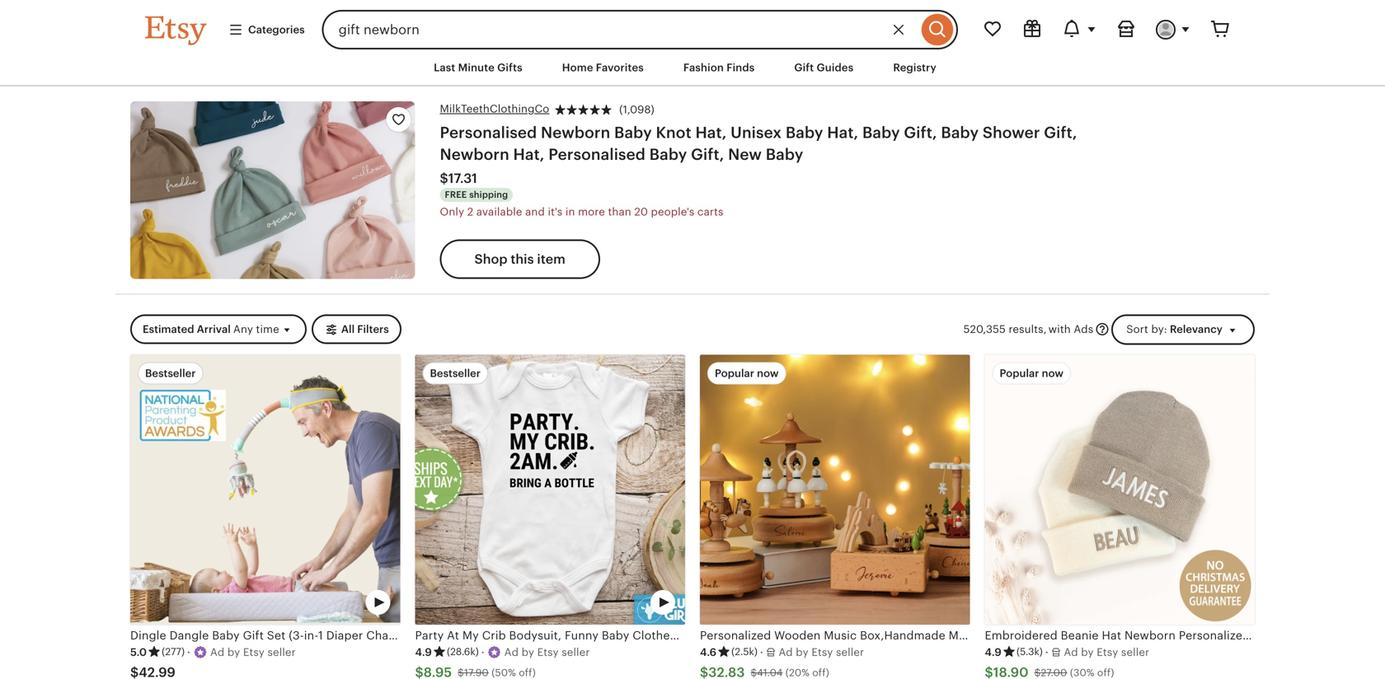Task type: describe. For each thing, give the bounding box(es) containing it.
$ 41.04 (20% off)
[[751, 668, 830, 679]]

finds
[[727, 61, 755, 74]]

carts
[[698, 206, 724, 218]]

2
[[467, 206, 474, 218]]

0 horizontal spatial hat,
[[513, 146, 545, 163]]

categories banner
[[115, 0, 1270, 49]]

all filters
[[341, 324, 389, 336]]

registry link
[[881, 53, 949, 83]]

personalized wooden music box,handmade music box,wooden horse musical carousel,vintage music box,heirloom carousel,baby boy girl shower gift image
[[700, 355, 970, 625]]

shower
[[983, 124, 1041, 141]]

any
[[233, 324, 253, 336]]

20
[[635, 206, 648, 218]]

0 horizontal spatial gift,
[[691, 146, 725, 163]]

registry
[[894, 61, 937, 74]]

home
[[562, 61, 594, 74]]

(50%
[[492, 668, 516, 679]]

with ads
[[1049, 323, 1094, 336]]

520,355
[[964, 323, 1006, 336]]

· for (277)
[[187, 647, 190, 659]]

(20%
[[786, 668, 810, 679]]

bestseller for 4.9
[[430, 367, 481, 380]]

estimated arrival any time
[[143, 324, 279, 336]]

personalised newborn baby knot hat, unisex baby hat, baby gift, baby shower gift, newborn hat, personalised baby gift, new baby $ 17.31 free shipping only 2 available and it's in more than 20 people's carts
[[440, 124, 1078, 218]]

· for (5.3k)
[[1046, 647, 1049, 659]]

estimated
[[143, 324, 194, 336]]

0 horizontal spatial personalised
[[440, 124, 537, 141]]

shop
[[475, 252, 508, 267]]

· for (2.5k)
[[760, 647, 764, 659]]

$ for (5.3k)
[[1035, 668, 1041, 679]]

$ for (2.5k)
[[751, 668, 757, 679]]

now for 4.9
[[1042, 367, 1064, 380]]

· for (28.6k)
[[481, 647, 485, 659]]

none search field inside categories banner
[[322, 10, 958, 49]]

popular now for 4.9
[[1000, 367, 1064, 380]]

new
[[728, 146, 762, 163]]

home favorites link
[[550, 53, 656, 83]]

$ 27.00 (30% off)
[[1035, 668, 1115, 679]]

$ for (28.6k)
[[458, 668, 464, 679]]

baby down registry link
[[863, 124, 901, 141]]

guides
[[817, 61, 854, 74]]

knot
[[656, 124, 692, 141]]

sort by: relevancy
[[1127, 323, 1223, 336]]

$ 17.90 (50% off)
[[458, 668, 536, 679]]

4.9 for (28.6k)
[[415, 647, 432, 659]]

off) for $ 17.90 (50% off)
[[519, 668, 536, 679]]

(2.5k)
[[732, 647, 758, 658]]

party at my crib bodysuit, funny baby clothes, cute bodysuit, baby boy clothes, baby girl bodysuit, baby girl clothes, baby boy bodysuit image
[[415, 355, 685, 625]]

than
[[608, 206, 632, 218]]

Search for anything text field
[[322, 10, 918, 49]]

filters
[[357, 324, 389, 336]]

2 horizontal spatial gift,
[[1045, 124, 1078, 141]]

0 horizontal spatial newborn
[[440, 146, 510, 163]]

baby down '(1,098)'
[[615, 124, 652, 141]]

minute
[[458, 61, 495, 74]]

free
[[445, 190, 467, 200]]

this
[[511, 252, 534, 267]]

popular for 4.6
[[715, 367, 755, 380]]



Task type: locate. For each thing, give the bounding box(es) containing it.
· right (5.3k)
[[1046, 647, 1049, 659]]

gifts
[[498, 61, 523, 74]]

newborn
[[541, 124, 611, 141], [440, 146, 510, 163]]

2 off) from the left
[[813, 668, 830, 679]]

baby down knot
[[650, 146, 687, 163]]

1 product video element from the left
[[130, 355, 400, 625]]

now
[[757, 367, 779, 380], [1042, 367, 1064, 380]]

more
[[578, 206, 605, 218]]

time
[[256, 324, 279, 336]]

2 · from the left
[[481, 647, 485, 659]]

in
[[566, 206, 575, 218]]

2 product video element from the left
[[415, 355, 685, 625]]

1 vertical spatial personalised
[[549, 146, 646, 163]]

popular for 4.9
[[1000, 367, 1040, 380]]

personalised newborn baby knot hat, unisex baby hat, baby gift, baby shower gift, newborn hat, personalised baby gift, new baby link
[[440, 124, 1078, 163]]

product video element for 4.9
[[415, 355, 685, 625]]

4.6
[[700, 647, 717, 659]]

arrival
[[197, 324, 231, 336]]

gift guides link
[[782, 53, 866, 83]]

categories button
[[216, 15, 317, 45]]

$ down (28.6k)
[[458, 668, 464, 679]]

off) for $ 41.04 (20% off)
[[813, 668, 830, 679]]

1 · from the left
[[187, 647, 190, 659]]

0 horizontal spatial bestseller
[[145, 367, 196, 380]]

(277)
[[162, 647, 185, 658]]

gift guides
[[795, 61, 854, 74]]

product video element
[[130, 355, 400, 625], [415, 355, 685, 625]]

bestseller for 5.0
[[145, 367, 196, 380]]

1 horizontal spatial off)
[[813, 668, 830, 679]]

now for 4.6
[[757, 367, 779, 380]]

shop this item
[[475, 252, 566, 267]]

1 horizontal spatial product video element
[[415, 355, 685, 625]]

off) right (20%
[[813, 668, 830, 679]]

17.31
[[449, 171, 478, 186]]

it's
[[548, 206, 563, 218]]

fashion
[[684, 61, 724, 74]]

0 horizontal spatial off)
[[519, 668, 536, 679]]

1 horizontal spatial newborn
[[541, 124, 611, 141]]

with
[[1049, 323, 1071, 336]]

(1,098)
[[620, 104, 655, 116]]

0 horizontal spatial popular now
[[715, 367, 779, 380]]

personalised
[[440, 124, 537, 141], [549, 146, 646, 163]]

gift, right shower
[[1045, 124, 1078, 141]]

off)
[[519, 668, 536, 679], [813, 668, 830, 679], [1098, 668, 1115, 679]]

· right (28.6k)
[[481, 647, 485, 659]]

popular now
[[715, 367, 779, 380], [1000, 367, 1064, 380]]

2 horizontal spatial off)
[[1098, 668, 1115, 679]]

17.90
[[464, 668, 489, 679]]

(28.6k)
[[447, 647, 479, 658]]

$ up the 'free' at top left
[[440, 171, 449, 186]]

menu bar
[[115, 49, 1270, 87]]

1 popular from the left
[[715, 367, 755, 380]]

41.04
[[757, 668, 783, 679]]

favorites
[[596, 61, 644, 74]]

0 horizontal spatial 4.9
[[415, 647, 432, 659]]

personalised down milkteethclothingco link at top
[[440, 124, 537, 141]]

bestseller
[[145, 367, 196, 380], [430, 367, 481, 380]]

last minute gifts
[[434, 61, 523, 74]]

hat, down guides
[[828, 124, 859, 141]]

sort
[[1127, 323, 1149, 336]]

gift,
[[904, 124, 938, 141], [1045, 124, 1078, 141], [691, 146, 725, 163]]

1 now from the left
[[757, 367, 779, 380]]

only
[[440, 206, 465, 218]]

·
[[187, 647, 190, 659], [481, 647, 485, 659], [760, 647, 764, 659], [1046, 647, 1049, 659]]

1 4.9 from the left
[[415, 647, 432, 659]]

1 horizontal spatial personalised
[[549, 146, 646, 163]]

hat, down milkteethclothingco link at top
[[513, 146, 545, 163]]

gift, down registry link
[[904, 124, 938, 141]]

1 vertical spatial newborn
[[440, 146, 510, 163]]

and
[[526, 206, 545, 218]]

5.0
[[130, 647, 147, 659]]

4.9 left (5.3k)
[[985, 647, 1002, 659]]

all filters button
[[312, 315, 401, 345]]

$ inside personalised newborn baby knot hat, unisex baby hat, baby gift, baby shower gift, newborn hat, personalised baby gift, new baby $ 17.31 free shipping only 2 available and it's in more than 20 people's carts
[[440, 171, 449, 186]]

unisex
[[731, 124, 782, 141]]

$ down (5.3k)
[[1035, 668, 1041, 679]]

4 · from the left
[[1046, 647, 1049, 659]]

1 bestseller from the left
[[145, 367, 196, 380]]

3 off) from the left
[[1098, 668, 1115, 679]]

all
[[341, 324, 355, 336]]

gift
[[795, 61, 814, 74]]

popular now for 4.6
[[715, 367, 779, 380]]

gift, left the new
[[691, 146, 725, 163]]

off) for $ 27.00 (30% off)
[[1098, 668, 1115, 679]]

520,355 results,
[[964, 323, 1047, 336]]

2 4.9 from the left
[[985, 647, 1002, 659]]

dingle dangle baby gift set (3-in-1 diaper changer, baby mobile, rattle) | best baby shower gift, gift for dad, baby gift, baby toy image
[[130, 355, 400, 625]]

shipping
[[470, 190, 508, 200]]

newborn down home
[[541, 124, 611, 141]]

newborn up 17.31
[[440, 146, 510, 163]]

· right (277)
[[187, 647, 190, 659]]

by:
[[1152, 323, 1168, 336]]

1 horizontal spatial 4.9
[[985, 647, 1002, 659]]

1 off) from the left
[[519, 668, 536, 679]]

0 horizontal spatial product video element
[[130, 355, 400, 625]]

0 vertical spatial personalised
[[440, 124, 537, 141]]

last minute gifts link
[[422, 53, 535, 83]]

2 popular now from the left
[[1000, 367, 1064, 380]]

personalised up more
[[549, 146, 646, 163]]

categories
[[248, 23, 305, 36]]

(30%
[[1071, 668, 1095, 679]]

1 popular now from the left
[[715, 367, 779, 380]]

3 · from the left
[[760, 647, 764, 659]]

4.9 for (5.3k)
[[985, 647, 1002, 659]]

relevancy
[[1170, 323, 1223, 336]]

shop this item link
[[440, 239, 600, 279]]

1 horizontal spatial bestseller
[[430, 367, 481, 380]]

4.9
[[415, 647, 432, 659], [985, 647, 1002, 659]]

product video element for 5.0
[[130, 355, 400, 625]]

fashion finds link
[[671, 53, 767, 83]]

1 horizontal spatial now
[[1042, 367, 1064, 380]]

baby down unisex
[[766, 146, 804, 163]]

0 horizontal spatial now
[[757, 367, 779, 380]]

2 popular from the left
[[1000, 367, 1040, 380]]

off) right (50%
[[519, 668, 536, 679]]

1 horizontal spatial popular now
[[1000, 367, 1064, 380]]

hat,
[[696, 124, 727, 141], [828, 124, 859, 141], [513, 146, 545, 163]]

None search field
[[322, 10, 958, 49]]

item
[[537, 252, 566, 267]]

0 vertical spatial newborn
[[541, 124, 611, 141]]

2 bestseller from the left
[[430, 367, 481, 380]]

4.9 left (28.6k)
[[415, 647, 432, 659]]

1 horizontal spatial gift,
[[904, 124, 938, 141]]

· right (2.5k) in the right of the page
[[760, 647, 764, 659]]

embroidered beanie hat newborn personalized hat for babies and toddlers name hat for infants for winter fall image
[[985, 355, 1255, 625]]

$ down (2.5k) in the right of the page
[[751, 668, 757, 679]]

27.00
[[1041, 668, 1068, 679]]

baby
[[615, 124, 652, 141], [786, 124, 824, 141], [863, 124, 901, 141], [941, 124, 979, 141], [650, 146, 687, 163], [766, 146, 804, 163]]

1 horizontal spatial hat,
[[696, 124, 727, 141]]

0 horizontal spatial popular
[[715, 367, 755, 380]]

milkteethclothingco link
[[440, 102, 550, 117]]

2 horizontal spatial hat,
[[828, 124, 859, 141]]

2 now from the left
[[1042, 367, 1064, 380]]

popular
[[715, 367, 755, 380], [1000, 367, 1040, 380]]

results,
[[1009, 323, 1047, 336]]

hat, right knot
[[696, 124, 727, 141]]

people's
[[651, 206, 695, 218]]

home favorites
[[562, 61, 644, 74]]

$
[[440, 171, 449, 186], [458, 668, 464, 679], [751, 668, 757, 679], [1035, 668, 1041, 679]]

menu bar containing last minute gifts
[[115, 49, 1270, 87]]

1 horizontal spatial popular
[[1000, 367, 1040, 380]]

baby left shower
[[941, 124, 979, 141]]

ads
[[1074, 323, 1094, 336]]

(5.3k)
[[1017, 647, 1043, 658]]

last
[[434, 61, 456, 74]]

baby right unisex
[[786, 124, 824, 141]]

available
[[477, 206, 523, 218]]

milkteethclothingco
[[440, 103, 550, 115]]

off) right (30%
[[1098, 668, 1115, 679]]

fashion finds
[[684, 61, 755, 74]]



Task type: vqa. For each thing, say whether or not it's contained in the screenshot.
9th tab from the bottom of the "Sections" tab list
no



